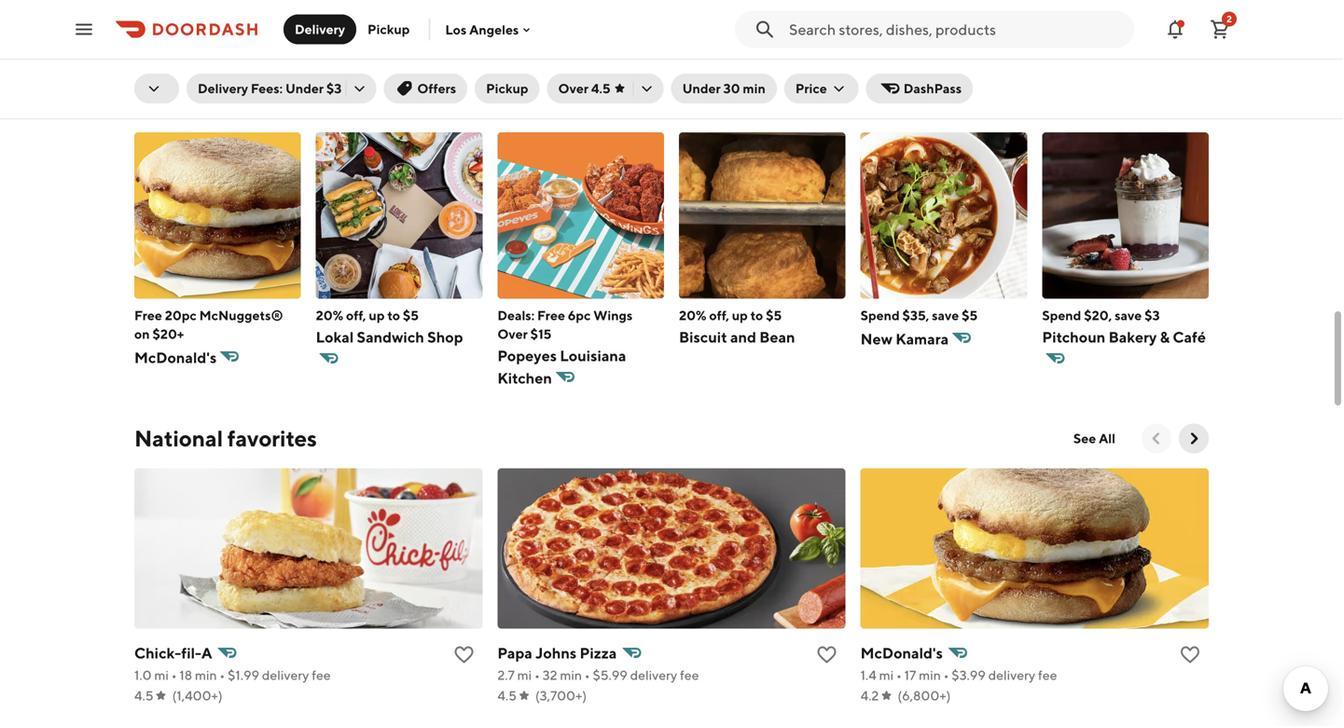 Task type: describe. For each thing, give the bounding box(es) containing it.
delivery for 1.4 mi • 17 min • $3.99 delivery fee
[[988, 668, 1036, 683]]

under 30 min
[[682, 81, 766, 96]]

delivery for 1.4 mi • 31 min • $​0 delivery fee
[[972, 16, 1019, 32]]

2.7 mi • 32 min • $5.99 delivery fee
[[497, 668, 699, 683]]

22
[[546, 16, 560, 32]]

free 20pc mcnuggetsⓡ on $20+
[[134, 308, 283, 342]]

los angeles button
[[445, 22, 534, 37]]

click to add this store to your saved list image for 0.4 mi • 22 min • $​0 delivery fee
[[816, 0, 838, 15]]

6pc
[[568, 308, 591, 323]]

delivery button
[[284, 14, 356, 44]]

1.4 for 1.4 mi • 23 min • $​0 delivery fee
[[134, 16, 150, 32]]

20% for 20% off, up to $5
[[316, 308, 343, 323]]

los angeles
[[445, 22, 519, 37]]

• left 23
[[170, 16, 176, 32]]

(1,400+)
[[172, 689, 223, 704]]

$1.99
[[228, 668, 259, 683]]

1.4 mi • 31 min • $​0 delivery fee
[[861, 16, 1041, 32]]

min for 1.0 mi • 18 min • $1.99 delivery fee
[[195, 668, 217, 683]]

national favorites
[[134, 426, 317, 452]]

new kamara
[[861, 330, 949, 348]]

previous button of carousel image
[[1147, 430, 1166, 448]]

chick-fil-a
[[134, 645, 212, 662]]

bean
[[759, 328, 795, 346]]

0 horizontal spatial pickup button
[[356, 14, 421, 44]]

offers button
[[384, 74, 467, 104]]

• left 31
[[896, 16, 902, 32]]

20% off, up to $5 biscuit and bean
[[679, 308, 795, 346]]

1.0 mi • 18 min • $1.99 delivery fee
[[134, 668, 331, 683]]

min for 1.4 mi • 31 min • $​0 delivery fee
[[920, 16, 942, 32]]

• right 31
[[944, 16, 950, 32]]

min for 2.7 mi • 32 min • $5.99 delivery fee
[[560, 668, 582, 683]]

4.7
[[497, 37, 516, 52]]

see
[[1073, 431, 1096, 446]]

fee for 1.0 mi • 18 min • $1.99 delivery fee
[[312, 668, 331, 683]]

min for 0.4 mi • 22 min • $​0 delivery fee 4.7
[[563, 16, 585, 32]]

Store search: begin typing to search for stores available on DoorDash text field
[[789, 19, 1123, 40]]

johns
[[536, 645, 577, 662]]

national favorites link
[[134, 424, 317, 454]]

see all
[[1073, 431, 1116, 446]]

see all link
[[1062, 424, 1127, 454]]

biscuit
[[679, 328, 727, 346]]

pickup for bottom pickup button
[[486, 81, 528, 96]]

save for kamara
[[932, 308, 959, 323]]

delivery for 1.0 mi • 18 min • $1.99 delivery fee
[[262, 668, 309, 683]]

fee inside 0.4 mi • 22 min • $​0 delivery fee 4.7
[[665, 16, 684, 32]]

min for 1.4 mi • 23 min • $​0 delivery fee
[[196, 16, 218, 32]]

for
[[205, 89, 234, 116]]

fil-
[[181, 645, 201, 662]]

$5 for 20% off, up to $5
[[403, 308, 419, 323]]

• right 23
[[220, 16, 226, 32]]

up for 20% off, up to $5 biscuit and bean
[[732, 308, 748, 323]]

$5.99
[[593, 668, 628, 683]]

pitchoun
[[1042, 328, 1106, 346]]

free inside deals: free 6pc wings over $15
[[537, 308, 565, 323]]

lokal sandwich shop
[[316, 328, 463, 346]]

on
[[134, 327, 150, 342]]

deals: free 6pc wings over $15
[[497, 308, 633, 342]]

$15
[[530, 327, 552, 342]]

delivery for 2.7 mi • 32 min • $5.99 delivery fee
[[630, 668, 677, 683]]

dashpass
[[904, 81, 962, 96]]

18
[[179, 668, 192, 683]]

20% off, up to $5
[[316, 308, 419, 323]]

3 $5 from the left
[[962, 308, 978, 323]]

$​0 for 1.4 mi • 31 min • $​0 delivery fee
[[952, 16, 969, 32]]

mcnuggetsⓡ
[[199, 308, 283, 323]]

1.4 for 1.4 mi • 31 min • $​0 delivery fee
[[861, 16, 877, 32]]

offers for offers
[[417, 81, 456, 96]]

to for 20% off, up to $5 biscuit and bean
[[751, 308, 763, 323]]

spend for pitchoun
[[1042, 308, 1081, 323]]

4.5 left (22)
[[134, 37, 154, 52]]

louisiana
[[560, 347, 626, 365]]

$5 for 20% off, up to $5 biscuit and bean
[[766, 308, 782, 323]]

to for 20% off, up to $5
[[387, 308, 400, 323]]

1 vertical spatial pickup button
[[475, 74, 540, 104]]

$​0 inside 0.4 mi • 22 min • $​0 delivery fee 4.7
[[596, 16, 613, 32]]

0.4 mi • 22 min • $​0 delivery fee 4.7
[[497, 16, 684, 52]]

kitchen
[[497, 370, 552, 387]]

click to add this store to your saved list image for 1.0 mi • 18 min • $1.99 delivery fee
[[453, 644, 475, 667]]

1.4 for 1.4 mi • 17 min • $3.99 delivery fee
[[861, 668, 877, 683]]

over 4.5 button
[[547, 74, 664, 104]]

min inside button
[[743, 81, 766, 96]]

all
[[1099, 431, 1116, 446]]

min for 1.4 mi • 17 min • $3.99 delivery fee
[[919, 668, 941, 683]]

$3.99
[[952, 668, 986, 683]]

pickup for the leftmost pickup button
[[368, 21, 410, 37]]

papa johns pizza
[[497, 645, 617, 662]]

4.5 for 2.7 mi • 32 min • $5.99 delivery fee
[[497, 689, 517, 704]]

los
[[445, 22, 467, 37]]

1.4 mi • 17 min • $3.99 delivery fee
[[861, 668, 1057, 683]]

$​0 for 1.4 mi • 23 min • $​0 delivery fee
[[228, 16, 245, 32]]

angeles
[[469, 22, 519, 37]]

bakery
[[1109, 328, 1157, 346]]

kamara
[[896, 330, 949, 348]]

0 vertical spatial mcdonald's
[[134, 349, 217, 367]]

new
[[861, 330, 893, 348]]

click to add this store to your saved list image for mcdonald's
[[1179, 644, 1201, 667]]

up for 20% off, up to $5
[[369, 308, 385, 323]]

23
[[178, 16, 193, 32]]

• left '$1.99'
[[220, 668, 225, 683]]

and
[[730, 328, 756, 346]]

0.4
[[497, 16, 518, 32]]



Task type: vqa. For each thing, say whether or not it's contained in the screenshot.
31
yes



Task type: locate. For each thing, give the bounding box(es) containing it.
min right 17
[[919, 668, 941, 683]]

2
[[1227, 14, 1232, 24]]

mi right 2.7
[[517, 668, 532, 683]]

delivery right $5.99
[[630, 668, 677, 683]]

dashpass button
[[866, 74, 973, 104]]

0 horizontal spatial off,
[[346, 308, 366, 323]]

under left 30
[[682, 81, 721, 96]]

0 horizontal spatial mcdonald's
[[134, 349, 217, 367]]

1.4 left 31
[[861, 16, 877, 32]]

click to add this store to your saved list image up price button
[[816, 0, 838, 15]]

spend $35, save $5
[[861, 308, 978, 323]]

shop
[[427, 328, 463, 346]]

delivery for delivery
[[295, 21, 345, 37]]

to up the sandwich
[[387, 308, 400, 323]]

0 horizontal spatial spend
[[861, 308, 900, 323]]

to inside 20% off, up to $5 biscuit and bean
[[751, 308, 763, 323]]

delivery up delivery fees: under $3
[[295, 21, 345, 37]]

min right 32
[[560, 668, 582, 683]]

free up on at the top of the page
[[134, 308, 162, 323]]

mi inside 0.4 mi • 22 min • $​0 delivery fee 4.7
[[520, 16, 535, 32]]

free inside free 20pc mcnuggetsⓡ on $20+
[[134, 308, 162, 323]]

0 horizontal spatial click to add this store to your saved list image
[[453, 644, 475, 667]]

pickup
[[368, 21, 410, 37], [486, 81, 528, 96]]

over 4.5
[[558, 81, 611, 96]]

2 save from the left
[[1115, 308, 1142, 323]]

• left the 18
[[171, 668, 177, 683]]

20%
[[316, 308, 343, 323], [679, 308, 707, 323]]

2 spend from the left
[[1042, 308, 1081, 323]]

$3 for spend $20, save $3
[[1145, 308, 1160, 323]]

0 horizontal spatial under
[[285, 81, 324, 96]]

min right 30
[[743, 81, 766, 96]]

price button
[[784, 74, 859, 104]]

delivery inside button
[[295, 21, 345, 37]]

pickup left los
[[368, 21, 410, 37]]

0 vertical spatial pickup
[[368, 21, 410, 37]]

over down 0.4 mi • 22 min • $​0 delivery fee 4.7
[[558, 81, 589, 96]]

notification bell image
[[1164, 18, 1186, 41]]

1 horizontal spatial $​0
[[596, 16, 613, 32]]

over inside deals: free 6pc wings over $15
[[497, 327, 528, 342]]

sandwich
[[357, 328, 424, 346]]

(6,800+)
[[898, 689, 951, 704]]

$3 up 'bakery'
[[1145, 308, 1160, 323]]

save up 'pitchoun bakery & café'
[[1115, 308, 1142, 323]]

pickup down 4.7
[[486, 81, 528, 96]]

popeyes
[[497, 347, 557, 365]]

1 items, open order cart image
[[1209, 18, 1231, 41]]

4.5 for 1.4 mi • 31 min • $​0 delivery fee
[[861, 37, 880, 52]]

0 horizontal spatial $5
[[403, 308, 419, 323]]

save for bakery
[[1115, 308, 1142, 323]]

0 horizontal spatial pickup
[[368, 21, 410, 37]]

2 horizontal spatial $5
[[962, 308, 978, 323]]

(22)
[[172, 37, 196, 52]]

1 $5 from the left
[[403, 308, 419, 323]]

delivery right $3.99
[[988, 668, 1036, 683]]

0 horizontal spatial up
[[369, 308, 385, 323]]

chick-
[[134, 645, 181, 662]]

mi for 1.4 mi • 31 min • $​0 delivery fee
[[879, 16, 894, 32]]

0 vertical spatial over
[[558, 81, 589, 96]]

20pc
[[165, 308, 197, 323]]

$35,
[[902, 308, 929, 323]]

mi left 31
[[879, 16, 894, 32]]

pitchoun bakery & café
[[1042, 328, 1206, 346]]

1 horizontal spatial off,
[[709, 308, 729, 323]]

delivery for 1.4 mi • 23 min • $​0 delivery fee
[[248, 16, 295, 32]]

mi for 1.0 mi • 18 min • $1.99 delivery fee
[[154, 668, 169, 683]]

1 horizontal spatial spend
[[1042, 308, 1081, 323]]

2 button
[[1201, 11, 1239, 48]]

1 horizontal spatial offers
[[417, 81, 456, 96]]

1 vertical spatial pickup
[[486, 81, 528, 96]]

free up $15
[[537, 308, 565, 323]]

1 horizontal spatial save
[[1115, 308, 1142, 323]]

1 horizontal spatial $3
[[1145, 308, 1160, 323]]

1 20% from the left
[[316, 308, 343, 323]]

0 horizontal spatial to
[[387, 308, 400, 323]]

spend $20, save $3
[[1042, 308, 1160, 323]]

2 off, from the left
[[709, 308, 729, 323]]

delivery up the over 4.5 button
[[615, 16, 662, 32]]

1 $​0 from the left
[[228, 16, 245, 32]]

offers for you
[[134, 89, 278, 116]]

1 horizontal spatial mcdonald's
[[861, 645, 943, 662]]

(3,700+)
[[535, 689, 587, 704]]

$5 up bean
[[766, 308, 782, 323]]

0 horizontal spatial offers
[[134, 89, 200, 116]]

click to add this store to your saved list image left papa
[[453, 644, 475, 667]]

save
[[932, 308, 959, 323], [1115, 308, 1142, 323]]

click to add this store to your saved list image
[[816, 0, 838, 15], [1179, 0, 1201, 15], [453, 644, 475, 667]]

up
[[369, 308, 385, 323], [732, 308, 748, 323]]

4.5
[[134, 37, 154, 52], [861, 37, 880, 52], [591, 81, 611, 96], [134, 689, 154, 704], [497, 689, 517, 704]]

papa
[[497, 645, 532, 662]]

offers down los
[[417, 81, 456, 96]]

up up and on the top right of page
[[732, 308, 748, 323]]

• left 17
[[896, 668, 902, 683]]

popeyes louisiana kitchen
[[497, 347, 626, 387]]

1 horizontal spatial click to add this store to your saved list image
[[1179, 644, 1201, 667]]

1 horizontal spatial over
[[558, 81, 589, 96]]

2 $​0 from the left
[[596, 16, 613, 32]]

(54)
[[898, 37, 924, 52]]

1 horizontal spatial pickup button
[[475, 74, 540, 104]]

1 horizontal spatial 20%
[[679, 308, 707, 323]]

0 horizontal spatial $3
[[326, 81, 342, 96]]

fee for 1.4 mi • 31 min • $​0 delivery fee
[[1022, 16, 1041, 32]]

over down deals:
[[497, 327, 528, 342]]

price
[[796, 81, 827, 96]]

spend up new
[[861, 308, 900, 323]]

you
[[238, 89, 278, 116]]

national
[[134, 426, 223, 452]]

pickup button
[[356, 14, 421, 44], [475, 74, 540, 104]]

over inside button
[[558, 81, 589, 96]]

fee
[[298, 16, 317, 32], [665, 16, 684, 32], [1022, 16, 1041, 32], [312, 668, 331, 683], [680, 668, 699, 683], [1038, 668, 1057, 683]]

2 up from the left
[[732, 308, 748, 323]]

• left $5.99
[[585, 668, 590, 683]]

20% up "biscuit"
[[679, 308, 707, 323]]

1 off, from the left
[[346, 308, 366, 323]]

spend up pitchoun
[[1042, 308, 1081, 323]]

mcdonald's
[[134, 349, 217, 367], [861, 645, 943, 662]]

under inside under 30 min button
[[682, 81, 721, 96]]

20% inside 20% off, up to $5 biscuit and bean
[[679, 308, 707, 323]]

up up lokal sandwich shop
[[369, 308, 385, 323]]

1.0
[[134, 668, 152, 683]]

offers for you link
[[134, 88, 278, 118]]

1 vertical spatial delivery
[[198, 81, 248, 96]]

offers inside button
[[417, 81, 456, 96]]

1 free from the left
[[134, 308, 162, 323]]

mi for 1.4 mi • 17 min • $3.99 delivery fee
[[879, 668, 894, 683]]

1.4 up "4.2"
[[861, 668, 877, 683]]

offers for offers for you
[[134, 89, 200, 116]]

$5 right $35,
[[962, 308, 978, 323]]

0 vertical spatial $3
[[326, 81, 342, 96]]

off, for 20% off, up to $5
[[346, 308, 366, 323]]

31
[[904, 16, 917, 32]]

4.5 down 2.7
[[497, 689, 517, 704]]

to up and on the top right of page
[[751, 308, 763, 323]]

2 $5 from the left
[[766, 308, 782, 323]]

click to add this store to your saved list image for 1.4 mi • 31 min • $​0 delivery fee
[[1179, 0, 1201, 15]]

$20+
[[152, 327, 184, 342]]

$​0 right 31
[[952, 16, 969, 32]]

1 horizontal spatial up
[[732, 308, 748, 323]]

min right 31
[[920, 16, 942, 32]]

• left $3.99
[[944, 668, 949, 683]]

1 save from the left
[[932, 308, 959, 323]]

30
[[723, 81, 740, 96]]

under 30 min button
[[671, 74, 777, 104]]

$20,
[[1084, 308, 1112, 323]]

fee for 1.4 mi • 17 min • $3.99 delivery fee
[[1038, 668, 1057, 683]]

spend
[[861, 308, 900, 323], [1042, 308, 1081, 323]]

offers left 'for'
[[134, 89, 200, 116]]

4.2
[[861, 689, 879, 704]]

1 click to add this store to your saved list image from the left
[[816, 644, 838, 667]]

1 to from the left
[[387, 308, 400, 323]]

1 horizontal spatial free
[[537, 308, 565, 323]]

mi right "0.4"
[[520, 16, 535, 32]]

2 20% from the left
[[679, 308, 707, 323]]

a
[[201, 645, 212, 662]]

1.4 left 23
[[134, 16, 150, 32]]

off, up "biscuit"
[[709, 308, 729, 323]]

2 to from the left
[[751, 308, 763, 323]]

delivery right '$1.99'
[[262, 668, 309, 683]]

2 under from the left
[[682, 81, 721, 96]]

0 horizontal spatial click to add this store to your saved list image
[[816, 644, 838, 667]]

delivery for delivery fees: under $3
[[198, 81, 248, 96]]

min right the 22
[[563, 16, 585, 32]]

1 under from the left
[[285, 81, 324, 96]]

• left the 22
[[537, 16, 543, 32]]

next button of carousel image
[[1185, 430, 1203, 448]]

save right $35,
[[932, 308, 959, 323]]

delivery right 31
[[972, 16, 1019, 32]]

under right fees:
[[285, 81, 324, 96]]

3 $​0 from the left
[[952, 16, 969, 32]]

delivery fees: under $3
[[198, 81, 342, 96]]

$3 for delivery fees: under $3
[[326, 81, 342, 96]]

min right 23
[[196, 16, 218, 32]]

$5 inside 20% off, up to $5 biscuit and bean
[[766, 308, 782, 323]]

1 horizontal spatial to
[[751, 308, 763, 323]]

delivery inside 0.4 mi • 22 min • $​0 delivery fee 4.7
[[615, 16, 662, 32]]

pickup button down 4.7
[[475, 74, 540, 104]]

2 click to add this store to your saved list image from the left
[[1179, 644, 1201, 667]]

mcdonald's down the $20+
[[134, 349, 217, 367]]

delivery
[[295, 21, 345, 37], [198, 81, 248, 96]]

pizza
[[580, 645, 617, 662]]

mi left 17
[[879, 668, 894, 683]]

• right the 22
[[588, 16, 593, 32]]

2 horizontal spatial $​0
[[952, 16, 969, 32]]

offers
[[417, 81, 456, 96], [134, 89, 200, 116]]

$​0 right the 22
[[596, 16, 613, 32]]

off, for 20% off, up to $5 biscuit and bean
[[709, 308, 729, 323]]

fee for 1.4 mi • 23 min • $​0 delivery fee
[[298, 16, 317, 32]]

1.4 mi • 23 min • $​0 delivery fee
[[134, 16, 317, 32]]

&
[[1160, 328, 1170, 346]]

min inside 0.4 mi • 22 min • $​0 delivery fee 4.7
[[563, 16, 585, 32]]

1 up from the left
[[369, 308, 385, 323]]

café
[[1173, 328, 1206, 346]]

0 vertical spatial pickup button
[[356, 14, 421, 44]]

click to add this store to your saved list image
[[816, 644, 838, 667], [1179, 644, 1201, 667]]

mi left 23
[[153, 16, 167, 32]]

•
[[170, 16, 176, 32], [220, 16, 226, 32], [537, 16, 543, 32], [588, 16, 593, 32], [896, 16, 902, 32], [944, 16, 950, 32], [171, 668, 177, 683], [220, 668, 225, 683], [534, 668, 540, 683], [585, 668, 590, 683], [896, 668, 902, 683], [944, 668, 949, 683]]

$5
[[403, 308, 419, 323], [766, 308, 782, 323], [962, 308, 978, 323]]

1 horizontal spatial pickup
[[486, 81, 528, 96]]

4.5 left (54)
[[861, 37, 880, 52]]

off, inside 20% off, up to $5 biscuit and bean
[[709, 308, 729, 323]]

mi for 1.4 mi • 23 min • $​0 delivery fee
[[153, 16, 167, 32]]

under
[[285, 81, 324, 96], [682, 81, 721, 96]]

pickup button left los
[[356, 14, 421, 44]]

4.5 inside button
[[591, 81, 611, 96]]

0 vertical spatial delivery
[[295, 21, 345, 37]]

mi right 1.0
[[154, 668, 169, 683]]

4.5 down 0.4 mi • 22 min • $​0 delivery fee 4.7
[[591, 81, 611, 96]]

1 vertical spatial $3
[[1145, 308, 1160, 323]]

1 vertical spatial over
[[497, 327, 528, 342]]

wings
[[593, 308, 633, 323]]

delivery left fees:
[[198, 81, 248, 96]]

1 horizontal spatial delivery
[[295, 21, 345, 37]]

0 horizontal spatial 20%
[[316, 308, 343, 323]]

mcdonald's up 17
[[861, 645, 943, 662]]

2 horizontal spatial click to add this store to your saved list image
[[1179, 0, 1201, 15]]

1.4
[[134, 16, 150, 32], [861, 16, 877, 32], [861, 668, 877, 683]]

0 horizontal spatial free
[[134, 308, 162, 323]]

delivery up delivery fees: under $3
[[248, 16, 295, 32]]

$5 up the sandwich
[[403, 308, 419, 323]]

$​0 right 23
[[228, 16, 245, 32]]

spend for new
[[861, 308, 900, 323]]

click to add this store to your saved list image up notification bell image
[[1179, 0, 1201, 15]]

delivery
[[248, 16, 295, 32], [615, 16, 662, 32], [972, 16, 1019, 32], [262, 668, 309, 683], [630, 668, 677, 683], [988, 668, 1036, 683]]

lokal
[[316, 328, 354, 346]]

deals:
[[497, 308, 535, 323]]

• left 32
[[534, 668, 540, 683]]

1 horizontal spatial click to add this store to your saved list image
[[816, 0, 838, 15]]

off, up lokal
[[346, 308, 366, 323]]

20% for 20% off, up to $5 biscuit and bean
[[679, 308, 707, 323]]

17
[[904, 668, 916, 683]]

2 free from the left
[[537, 308, 565, 323]]

favorites
[[227, 426, 317, 452]]

2.7
[[497, 668, 515, 683]]

min right the 18
[[195, 668, 217, 683]]

mi for 2.7 mi • 32 min • $5.99 delivery fee
[[517, 668, 532, 683]]

1 horizontal spatial $5
[[766, 308, 782, 323]]

0 horizontal spatial save
[[932, 308, 959, 323]]

4.5 down 1.0
[[134, 689, 154, 704]]

0 horizontal spatial over
[[497, 327, 528, 342]]

32
[[543, 668, 557, 683]]

fee for 2.7 mi • 32 min • $5.99 delivery fee
[[680, 668, 699, 683]]

1 vertical spatial mcdonald's
[[861, 645, 943, 662]]

20% up lokal
[[316, 308, 343, 323]]

fees:
[[251, 81, 283, 96]]

4.5 for 1.0 mi • 18 min • $1.99 delivery fee
[[134, 689, 154, 704]]

0 horizontal spatial delivery
[[198, 81, 248, 96]]

$3 down delivery button
[[326, 81, 342, 96]]

open menu image
[[73, 18, 95, 41]]

1 spend from the left
[[861, 308, 900, 323]]

0 horizontal spatial $​0
[[228, 16, 245, 32]]

up inside 20% off, up to $5 biscuit and bean
[[732, 308, 748, 323]]

1 horizontal spatial under
[[682, 81, 721, 96]]

click to add this store to your saved list image for papa johns pizza
[[816, 644, 838, 667]]



